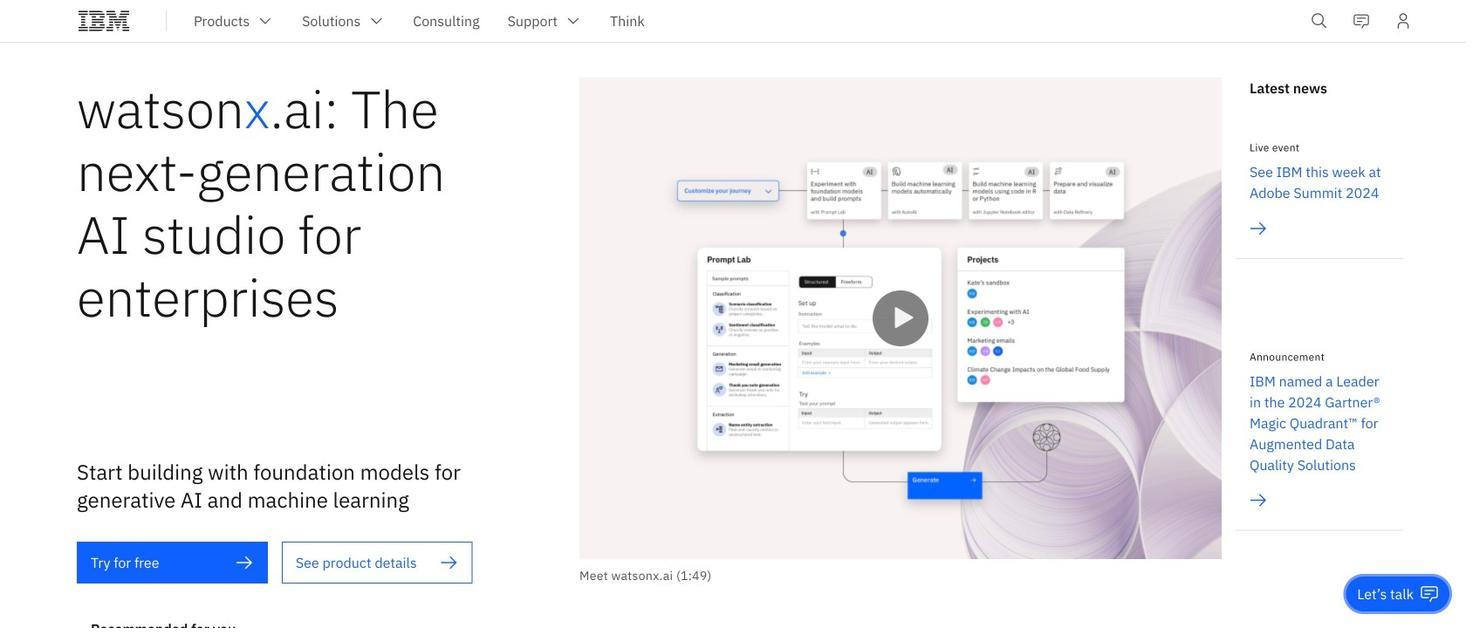 Task type: locate. For each thing, give the bounding box(es) containing it.
let's talk element
[[1358, 585, 1414, 604]]



